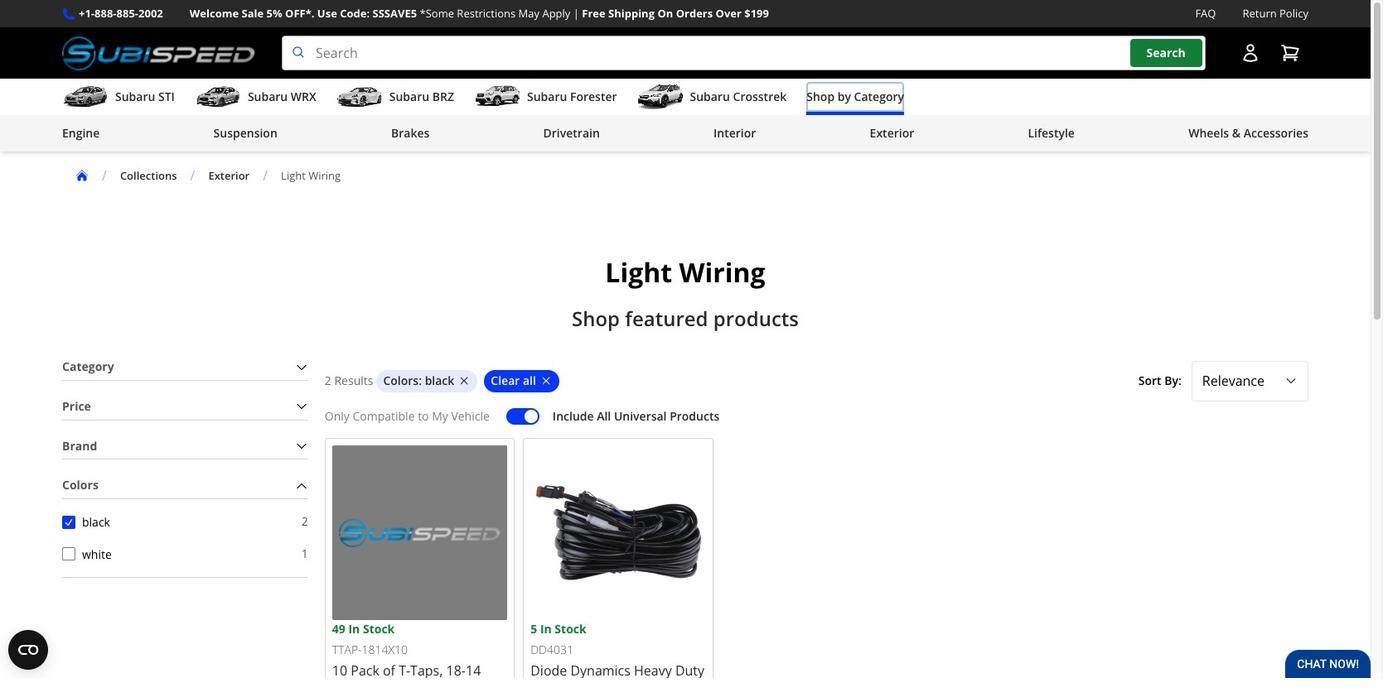 Task type: locate. For each thing, give the bounding box(es) containing it.
0 horizontal spatial light
[[281, 168, 306, 183]]

subaru inside dropdown button
[[527, 89, 567, 105]]

may
[[519, 6, 540, 21]]

subaru,
[[129, 124, 179, 142]]

a subaru crosstrek thumbnail image image
[[637, 85, 683, 110]]

light up the featured
[[605, 255, 672, 290]]

|
[[573, 6, 579, 21]]

1 horizontal spatial exterior
[[870, 125, 915, 141]]

exterior down suspension dropdown button
[[208, 168, 250, 183]]

exterior inside main element
[[870, 125, 915, 141]]

a subaru forester thumbnail image image
[[474, 85, 521, 110]]

light wiring
[[281, 168, 341, 183], [605, 255, 766, 290]]

5 subaru from the left
[[690, 89, 730, 105]]

in right 49
[[349, 622, 360, 637]]

1 vertical spatial wiring
[[679, 255, 766, 290]]

1 vertical spatial shop
[[225, 124, 253, 140]]

shop now link
[[225, 123, 281, 142]]

vehicle right my
[[451, 408, 490, 424]]

subaru left sti
[[115, 89, 155, 105]]

sssave5
[[373, 6, 417, 21]]

exterior down the category
[[870, 125, 915, 141]]

all
[[523, 373, 536, 389]]

brand
[[62, 438, 97, 454]]

button image
[[1241, 43, 1261, 63]]

wrx down a subaru wrx thumbnail image
[[182, 124, 212, 142]]

in for 5
[[540, 622, 552, 637]]

wiring up products in the top right of the page
[[679, 255, 766, 290]]

sale
[[242, 6, 264, 21]]

on
[[658, 6, 673, 21]]

free
[[582, 6, 606, 21]]

category
[[62, 359, 114, 375]]

lifestyle button
[[1028, 119, 1075, 152]]

exterior button
[[870, 119, 915, 152]]

1 horizontal spatial black
[[425, 373, 455, 389]]

2 up 1
[[302, 514, 308, 530]]

shop inside dropdown button
[[807, 89, 835, 105]]

1 vertical spatial wrx
[[182, 124, 212, 142]]

stock
[[363, 622, 395, 637], [555, 622, 587, 637]]

accessories
[[1244, 125, 1309, 141]]

2 subaru from the left
[[248, 89, 288, 105]]

stock inside the 49 in stock ttap-1814x10
[[363, 622, 395, 637]]

wiring down update
[[309, 168, 341, 183]]

0 vertical spatial shop
[[807, 89, 835, 105]]

3 subaru from the left
[[389, 89, 429, 105]]

3 / from the left
[[263, 167, 268, 185]]

light
[[281, 168, 306, 183], [605, 255, 672, 290]]

vehicle down the subaru brz dropdown button
[[359, 124, 400, 140]]

subaru up interior on the top of page
[[690, 89, 730, 105]]

colors for colors : black
[[383, 373, 419, 389]]

1 vertical spatial colors
[[62, 478, 99, 494]]

products
[[670, 408, 720, 424]]

0 horizontal spatial light wiring
[[281, 168, 341, 183]]

4 subaru from the left
[[527, 89, 567, 105]]

2 horizontal spatial shop
[[807, 89, 835, 105]]

interior
[[714, 125, 756, 141]]

shop for shop now
[[225, 124, 253, 140]]

/ right home image
[[102, 167, 107, 185]]

/ down now
[[263, 167, 268, 185]]

+1-
[[79, 6, 95, 21]]

subaru
[[115, 89, 155, 105], [248, 89, 288, 105], [389, 89, 429, 105], [527, 89, 567, 105], [690, 89, 730, 105]]

stock for dd4031
[[555, 622, 587, 637]]

black right :
[[425, 373, 455, 389]]

in
[[349, 622, 360, 637], [540, 622, 552, 637]]

0 vertical spatial wrx
[[291, 89, 316, 105]]

wiring
[[309, 168, 341, 183], [679, 255, 766, 290]]

shipping
[[608, 6, 655, 21]]

light wiring down update
[[281, 168, 341, 183]]

1 vertical spatial vehicle
[[451, 408, 490, 424]]

1 vertical spatial exterior
[[208, 168, 250, 183]]

0 vertical spatial colors
[[383, 373, 419, 389]]

to
[[418, 408, 429, 424]]

0 horizontal spatial stock
[[363, 622, 395, 637]]

in inside 5 in stock dd4031
[[540, 622, 552, 637]]

+1-888-885-2002
[[79, 6, 163, 21]]

shop left now
[[225, 124, 253, 140]]

2 vertical spatial shop
[[572, 305, 620, 333]]

subaru left "brz" in the left top of the page
[[389, 89, 429, 105]]

sort
[[1139, 373, 1162, 389]]

shop featured products
[[572, 305, 799, 333]]

0 vertical spatial exterior
[[870, 125, 915, 141]]

0 horizontal spatial in
[[349, 622, 360, 637]]

2 in from the left
[[540, 622, 552, 637]]

collections
[[120, 168, 177, 183]]

1 horizontal spatial wrx
[[291, 89, 316, 105]]

shop left the featured
[[572, 305, 620, 333]]

vehicle
[[359, 124, 400, 140], [451, 408, 490, 424]]

ttap-
[[332, 643, 362, 658]]

1 horizontal spatial colors
[[383, 373, 419, 389]]

1 horizontal spatial stock
[[555, 622, 587, 637]]

subaru sti button
[[62, 82, 175, 115]]

1 vertical spatial light
[[605, 255, 672, 290]]

1 horizontal spatial in
[[540, 622, 552, 637]]

0 vertical spatial 2
[[325, 373, 331, 389]]

subaru up drivetrain
[[527, 89, 567, 105]]

wheels & accessories
[[1189, 125, 1309, 141]]

0 vertical spatial vehicle
[[359, 124, 400, 140]]

2 left results
[[325, 373, 331, 389]]

stock inside 5 in stock dd4031
[[555, 622, 587, 637]]

1 in from the left
[[349, 622, 360, 637]]

dd4031
[[531, 643, 574, 658]]

stock up "1814x10"
[[363, 622, 395, 637]]

1814x10
[[362, 643, 408, 658]]

0 horizontal spatial shop
[[225, 124, 253, 140]]

1 horizontal spatial light wiring
[[605, 255, 766, 290]]

home image
[[75, 169, 89, 182]]

1 / from the left
[[102, 167, 107, 185]]

885-
[[116, 6, 138, 21]]

by:
[[1165, 373, 1182, 389]]

wrx up update
[[291, 89, 316, 105]]

2 for 2 results
[[325, 373, 331, 389]]

in for 49
[[349, 622, 360, 637]]

shop by category button
[[807, 82, 904, 115]]

collections link
[[120, 168, 190, 183], [120, 168, 177, 183]]

0 vertical spatial black
[[425, 373, 455, 389]]

1 horizontal spatial shop
[[572, 305, 620, 333]]

forester
[[570, 89, 617, 105]]

black
[[425, 373, 455, 389], [82, 515, 110, 530]]

colors up black button
[[62, 478, 99, 494]]

exterior link
[[208, 168, 263, 183], [208, 168, 250, 183]]

0 horizontal spatial wiring
[[309, 168, 341, 183]]

wrx
[[291, 89, 316, 105], [182, 124, 212, 142]]

subaru sti
[[115, 89, 175, 105]]

49 in stock ttap-1814x10
[[332, 622, 408, 658]]

subaru up now
[[248, 89, 288, 105]]

2
[[325, 373, 331, 389], [302, 514, 308, 530]]

clear
[[491, 373, 520, 389]]

engine button
[[62, 119, 100, 152]]

restrictions
[[457, 6, 516, 21]]

light wiring up shop featured products
[[605, 255, 766, 290]]

2 / from the left
[[190, 167, 195, 185]]

code:
[[340, 6, 370, 21]]

in right 5
[[540, 622, 552, 637]]

1 horizontal spatial vehicle
[[451, 408, 490, 424]]

shop now
[[225, 124, 281, 140]]

select... image
[[1285, 375, 1298, 388]]

stock up dd4031
[[555, 622, 587, 637]]

policy
[[1280, 6, 1309, 21]]

1 subaru from the left
[[115, 89, 155, 105]]

vehicle inside button
[[359, 124, 400, 140]]

include
[[553, 408, 594, 424]]

1 stock from the left
[[363, 622, 395, 637]]

faq
[[1196, 6, 1216, 21]]

compatible
[[353, 408, 415, 424]]

1 vertical spatial 2
[[302, 514, 308, 530]]

colors inside dropdown button
[[62, 478, 99, 494]]

0 horizontal spatial /
[[102, 167, 107, 185]]

brz
[[432, 89, 454, 105]]

black button
[[62, 516, 75, 529]]

1 horizontal spatial light
[[605, 255, 672, 290]]

1 horizontal spatial 2
[[325, 373, 331, 389]]

apply
[[542, 6, 571, 21]]

use
[[317, 6, 337, 21]]

10 pack of t-taps, 18-14 gauge, male and female image
[[332, 446, 508, 621]]

/ for exterior
[[190, 167, 195, 185]]

0 vertical spatial wiring
[[309, 168, 341, 183]]

welcome
[[190, 6, 239, 21]]

subispeed logo image
[[62, 36, 255, 71]]

universal
[[614, 408, 667, 424]]

subaru for subaru forester
[[527, 89, 567, 105]]

1 vertical spatial black
[[82, 515, 110, 530]]

2007,
[[92, 124, 126, 142]]

colors up the only compatible to my vehicle
[[383, 373, 419, 389]]

1 horizontal spatial /
[[190, 167, 195, 185]]

2 stock from the left
[[555, 622, 587, 637]]

0 horizontal spatial wrx
[[182, 124, 212, 142]]

0 horizontal spatial 2
[[302, 514, 308, 530]]

subaru forester
[[527, 89, 617, 105]]

black right black button
[[82, 515, 110, 530]]

open widget image
[[8, 631, 48, 671]]

shop left by
[[807, 89, 835, 105]]

1 horizontal spatial wiring
[[679, 255, 766, 290]]

subaru wrx button
[[195, 82, 316, 115]]

2 horizontal spatial /
[[263, 167, 268, 185]]

all
[[597, 408, 611, 424]]

/ right collections
[[190, 167, 195, 185]]

sort by:
[[1139, 373, 1182, 389]]

engine
[[62, 125, 100, 141]]

light down now
[[281, 168, 306, 183]]

0 horizontal spatial vehicle
[[359, 124, 400, 140]]

interior button
[[714, 119, 756, 152]]

search
[[1147, 45, 1186, 61]]

0 horizontal spatial colors
[[62, 478, 99, 494]]

2 results
[[325, 373, 373, 389]]

in inside the 49 in stock ttap-1814x10
[[349, 622, 360, 637]]

/
[[102, 167, 107, 185], [190, 167, 195, 185], [263, 167, 268, 185]]



Task type: vqa. For each thing, say whether or not it's contained in the screenshot.
"Restrictions" at the top of the page
yes



Task type: describe. For each thing, give the bounding box(es) containing it.
drivetrain button
[[543, 119, 600, 152]]

featured
[[625, 305, 708, 333]]

brakes
[[391, 125, 430, 141]]

colors : black
[[383, 373, 455, 389]]

orders
[[676, 6, 713, 21]]

a subaru sti thumbnail image image
[[62, 85, 109, 110]]

crosstrek
[[733, 89, 787, 105]]

update vehicle
[[315, 124, 400, 140]]

over
[[716, 6, 742, 21]]

subaru for subaru sti
[[115, 89, 155, 105]]

:
[[419, 373, 422, 389]]

0 vertical spatial light
[[281, 168, 306, 183]]

update vehicle button
[[315, 123, 400, 142]]

clear all
[[491, 373, 536, 389]]

collections link down subaru,
[[120, 168, 190, 183]]

suspension button
[[214, 119, 278, 152]]

stock for ttap-
[[363, 622, 395, 637]]

results
[[334, 373, 373, 389]]

update
[[315, 124, 356, 140]]

1
[[302, 546, 308, 562]]

only
[[325, 408, 350, 424]]

price button
[[62, 394, 308, 420]]

$199
[[745, 6, 769, 21]]

brand button
[[62, 434, 308, 460]]

only compatible to my vehicle
[[325, 408, 490, 424]]

now
[[256, 124, 281, 140]]

return
[[1243, 6, 1277, 21]]

shop for shop by category
[[807, 89, 835, 105]]

subaru crosstrek button
[[637, 82, 787, 115]]

category button
[[62, 355, 308, 380]]

2007, subaru, wrx
[[92, 124, 212, 142]]

return policy link
[[1243, 5, 1309, 22]]

1 vertical spatial light wiring
[[605, 255, 766, 290]]

0 horizontal spatial black
[[82, 515, 110, 530]]

collections link down 2007, subaru, wrx
[[120, 168, 177, 183]]

colors button
[[62, 474, 308, 499]]

shop for shop featured products
[[572, 305, 620, 333]]

drivetrain
[[543, 125, 600, 141]]

subaru brz
[[389, 89, 454, 105]]

suspension
[[214, 125, 278, 141]]

white
[[82, 547, 112, 562]]

wrx inside dropdown button
[[291, 89, 316, 105]]

my
[[432, 408, 448, 424]]

category
[[854, 89, 904, 105]]

white button
[[62, 548, 75, 561]]

faq link
[[1196, 5, 1216, 22]]

5 in stock dd4031
[[531, 622, 587, 658]]

subaru for subaru brz
[[389, 89, 429, 105]]

by
[[838, 89, 851, 105]]

subaru wrx
[[248, 89, 316, 105]]

5%
[[267, 6, 282, 21]]

products
[[714, 305, 799, 333]]

diode dynamics heavy duty single output light bar wiring harness image
[[531, 446, 706, 621]]

search input field
[[282, 36, 1206, 71]]

shop by category
[[807, 89, 904, 105]]

welcome sale 5% off*. use code: sssave5 *some restrictions may apply | free shipping on orders over $199
[[190, 6, 769, 21]]

subaru for subaru wrx
[[248, 89, 288, 105]]

5
[[531, 622, 537, 637]]

0 horizontal spatial exterior
[[208, 168, 250, 183]]

colors for colors
[[62, 478, 99, 494]]

wheels
[[1189, 125, 1229, 141]]

light wiring link
[[281, 168, 354, 183]]

subaru for subaru crosstrek
[[690, 89, 730, 105]]

+1-888-885-2002 link
[[79, 5, 163, 22]]

*some
[[420, 6, 454, 21]]

include all universal products
[[553, 408, 720, 424]]

main element
[[0, 79, 1371, 152]]

lifestyle
[[1028, 125, 1075, 141]]

subaru crosstrek
[[690, 89, 787, 105]]

subaru brz button
[[336, 82, 454, 115]]

sti
[[158, 89, 175, 105]]

subaru forester button
[[474, 82, 617, 115]]

&
[[1232, 125, 1241, 141]]

price
[[62, 399, 91, 414]]

a subaru brz thumbnail image image
[[336, 85, 383, 110]]

brakes button
[[391, 119, 430, 152]]

a subaru wrx thumbnail image image
[[195, 85, 241, 110]]

wheels & accessories button
[[1189, 119, 1309, 152]]

off*.
[[285, 6, 315, 21]]

Select... button
[[1192, 362, 1309, 402]]

/ for collections
[[102, 167, 107, 185]]

49
[[332, 622, 346, 637]]

2 for 2
[[302, 514, 308, 530]]

0 vertical spatial light wiring
[[281, 168, 341, 183]]



